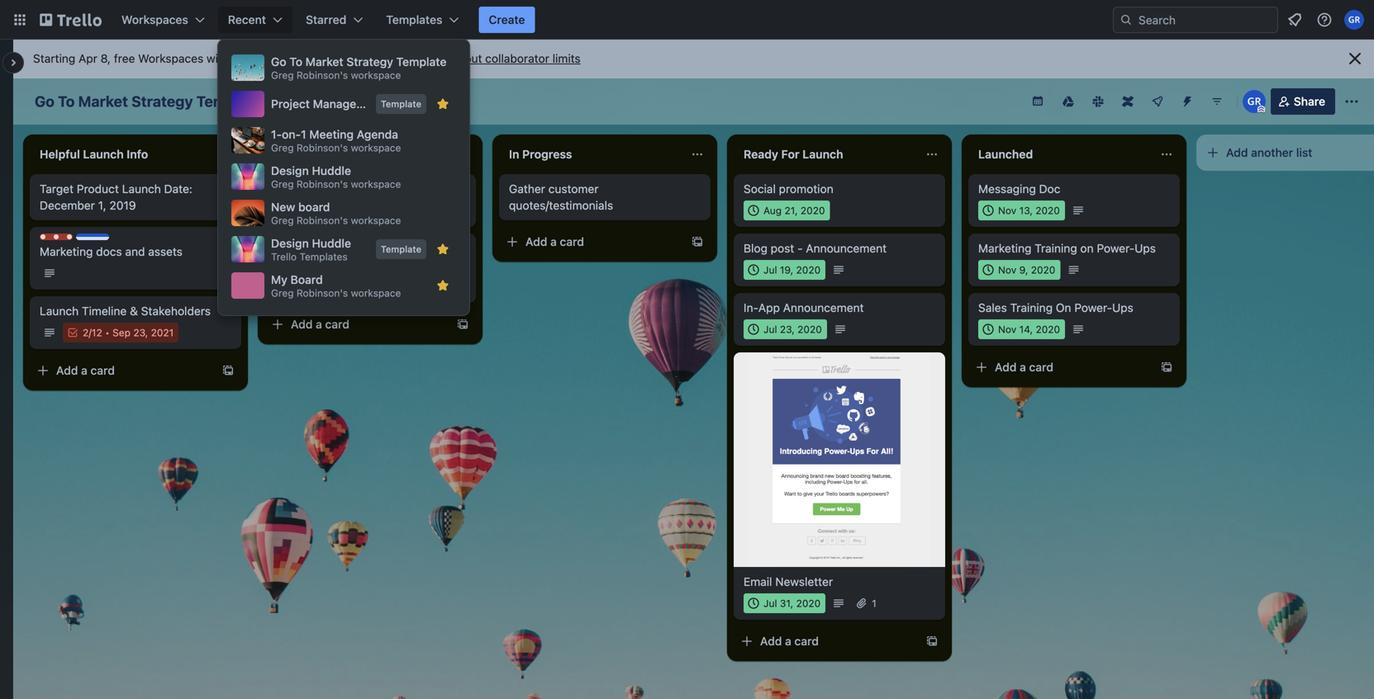 Task type: describe. For each thing, give the bounding box(es) containing it.
ups for marketing training on power-ups
[[1135, 242, 1156, 255]]

be
[[227, 52, 240, 65]]

card left is
[[317, 281, 337, 293]]

sales
[[978, 301, 1007, 315]]

social promotion
[[744, 182, 834, 196]]

jul for app
[[764, 324, 777, 336]]

gather customer quotes/testimonials
[[509, 182, 613, 212]]

google drive icon image
[[1063, 96, 1074, 107]]

collaborator
[[485, 52, 549, 65]]

Search field
[[1133, 7, 1278, 32]]

on
[[1056, 301, 1071, 315]]

in-app announcement
[[744, 301, 864, 315]]

date:
[[164, 182, 192, 196]]

templates inside design huddle trello templates
[[300, 251, 348, 263]]

in
[[509, 148, 519, 161]]

21,
[[785, 205, 798, 217]]

workspace for new board
[[351, 215, 401, 226]]

-
[[798, 242, 803, 255]]

3 / 3
[[431, 281, 447, 293]]

create
[[489, 13, 525, 26]]

info
[[127, 148, 148, 161]]

0 vertical spatial announcement
[[806, 242, 887, 255]]

collaborators.
[[312, 52, 385, 65]]

jul 23, 2020
[[764, 324, 822, 336]]

1,
[[98, 199, 106, 212]]

issue
[[348, 182, 376, 196]]

board link
[[333, 88, 404, 115]]

target product launch date: december 1, 2019
[[40, 182, 192, 212]]

card for helpful launch info
[[90, 364, 115, 378]]

social promotion link
[[744, 181, 935, 198]]

greg robinson (gregrobinson96) image
[[1345, 10, 1364, 30]]

update
[[274, 242, 313, 255]]

agenda
[[357, 128, 398, 141]]

add a card down this
[[291, 318, 349, 331]]

a right is
[[351, 281, 356, 293]]

14,
[[1019, 324, 1033, 336]]

promotion
[[779, 182, 834, 196]]

gather customer quotes/testimonials link
[[509, 181, 701, 214]]

primary element
[[0, 0, 1374, 40]]

Ready For Launch text field
[[734, 141, 919, 168]]

greg for my
[[271, 288, 294, 299]]

1 vertical spatial announcement
[[783, 301, 864, 315]]

go for go to market strategy template
[[35, 93, 54, 110]]

project
[[271, 97, 310, 111]]

this member is an admin of this board. image
[[1258, 106, 1265, 113]]

my board greg robinson's workspace
[[271, 273, 401, 299]]

design for design huddle trello templates
[[271, 237, 309, 250]]

templates button
[[376, 7, 469, 33]]

new board greg robinson's workspace
[[271, 200, 401, 226]]

2019
[[109, 199, 136, 212]]

menu containing go to market strategy template
[[228, 50, 459, 306]]

0 notifications image
[[1285, 10, 1305, 30]]

ready for launch
[[744, 148, 843, 161]]

marketing training on power-ups link
[[978, 240, 1170, 257]]

in progress
[[509, 148, 572, 161]]

messaging doc link
[[978, 181, 1170, 198]]

december
[[40, 199, 95, 212]]

strategy for go to market strategy template
[[131, 93, 193, 110]]

template inside project management template
[[381, 99, 421, 109]]

nov 9, 2020
[[998, 264, 1056, 276]]

template up pages
[[381, 244, 421, 255]]

is
[[340, 281, 348, 293]]

Nov 9, 2020 checkbox
[[978, 260, 1061, 280]]

email
[[744, 576, 772, 589]]

meeting
[[309, 128, 354, 141]]

robinson's for board
[[297, 288, 348, 299]]

messaging
[[978, 182, 1036, 196]]

2 horizontal spatial on
[[1081, 242, 1094, 255]]

marketing training on power-ups
[[978, 242, 1156, 255]]

launch timeline & stakeholders
[[40, 305, 211, 318]]

card down is
[[325, 318, 349, 331]]

2020 for email
[[796, 598, 821, 610]]

robinson's inside go to market strategy template greg robinson's workspace
[[297, 69, 348, 81]]

robinson's for huddle
[[297, 178, 348, 190]]

1 horizontal spatial 1
[[872, 598, 877, 610]]

launch timeline & stakeholders link
[[40, 303, 231, 320]]

add a card button for progress
[[499, 229, 681, 255]]

13,
[[1019, 205, 1033, 217]]

nov for messaging
[[998, 205, 1017, 217]]

workspace for design huddle
[[351, 178, 401, 190]]

will
[[207, 52, 224, 65]]

power ups image
[[1151, 95, 1164, 108]]

1 horizontal spatial board
[[361, 95, 394, 108]]

go to market strategy template greg robinson's workspace
[[271, 55, 447, 81]]

create from template… image for in progress
[[691, 236, 704, 249]]

add for ready for launch
[[760, 635, 782, 649]]

assets
[[148, 245, 183, 259]]

gather
[[509, 182, 545, 196]]

launch inside target product launch date: december 1, 2019
[[122, 182, 161, 196]]

list
[[1296, 146, 1313, 159]]

launch inside text box
[[83, 148, 124, 161]]

2020 for blog
[[796, 264, 821, 276]]

to for go to market strategy template
[[58, 93, 75, 110]]

share button
[[1271, 88, 1335, 115]]

greg inside go to market strategy template greg robinson's workspace
[[271, 69, 294, 81]]

add a card button down nov 14, 2020
[[969, 355, 1150, 381]]

19,
[[780, 264, 793, 276]]

workspace for my board
[[351, 288, 401, 299]]

create from template… image for sales training on power-ups
[[1160, 361, 1173, 374]]

add a card button for launch
[[30, 358, 212, 384]]

free
[[114, 52, 135, 65]]

fix alignment issue on /pricing
[[274, 182, 435, 196]]

Board name text field
[[26, 88, 271, 115]]

limited
[[243, 52, 279, 65]]

a for launched
[[1020, 361, 1026, 374]]

design huddle trello templates
[[271, 237, 351, 263]]

greg robinson (gregrobinson96) image
[[1243, 90, 1266, 113]]

31,
[[780, 598, 794, 610]]

•
[[105, 327, 110, 339]]

management
[[313, 97, 384, 111]]

helpful launch info
[[40, 148, 148, 161]]

2020 for messaging
[[1036, 205, 1060, 217]]

add a card button for for
[[734, 629, 916, 655]]

Jul 23, 2020 checkbox
[[744, 320, 827, 340]]

marketing docs and assets link
[[40, 244, 231, 260]]

workspace inside go to market strategy template greg robinson's workspace
[[351, 69, 401, 81]]

add a card for for
[[760, 635, 819, 649]]

back to home image
[[40, 7, 102, 33]]

fix alignment issue on /pricing link
[[274, 181, 466, 198]]

2 / 12 • sep 23, 2021
[[83, 327, 174, 339]]

jul 31, 2020
[[764, 598, 821, 610]]

to
[[282, 52, 293, 65]]

market for go to market strategy template greg robinson's workspace
[[306, 55, 344, 69]]

a for in progress
[[550, 235, 557, 249]]

for
[[781, 148, 800, 161]]

Nov 13, 2020 checkbox
[[978, 201, 1065, 221]]

limits
[[553, 52, 581, 65]]

marketing docs and assets
[[40, 245, 183, 259]]

slack icon image
[[1092, 96, 1104, 107]]

on for issue
[[379, 182, 392, 196]]

color: red, title: none image
[[40, 234, 73, 240]]

jul 19, 2020
[[764, 264, 821, 276]]

greg for new
[[271, 215, 294, 226]]

card for in progress
[[560, 235, 584, 249]]

open information menu image
[[1316, 12, 1333, 28]]

sep
[[112, 327, 131, 339]]

3 starred icon image from the top
[[436, 279, 450, 293]]

go for go to market strategy template greg robinson's workspace
[[271, 55, 286, 69]]

8,
[[101, 52, 111, 65]]

1 vertical spatial workspaces
[[138, 52, 203, 65]]

1-on-1 meeting agenda greg robinson's workspace
[[271, 128, 401, 154]]

add another list
[[1226, 146, 1313, 159]]

workspace inside the 1-on-1 meeting agenda greg robinson's workspace
[[351, 142, 401, 154]]

1 starred icon image from the top
[[436, 98, 450, 111]]

email newsletter
[[744, 576, 833, 589]]



Task type: locate. For each thing, give the bounding box(es) containing it.
on right references
[[426, 242, 440, 255]]

starred icon image right 'customize views' icon
[[436, 98, 450, 111]]

0 vertical spatial jul
[[764, 264, 777, 276]]

jul for post
[[764, 264, 777, 276]]

0 horizontal spatial market
[[78, 93, 128, 110]]

jul for newsletter
[[764, 598, 777, 610]]

0 vertical spatial create from template… image
[[691, 236, 704, 249]]

training for marketing
[[1035, 242, 1077, 255]]

existing
[[274, 258, 316, 272]]

more
[[421, 52, 448, 65]]

progress
[[522, 148, 572, 161]]

this card is a template.
[[294, 281, 403, 293]]

board
[[298, 200, 330, 214]]

a for ready for launch
[[785, 635, 792, 649]]

robinson's down the meeting
[[297, 142, 348, 154]]

board down existing
[[291, 273, 323, 287]]

about
[[452, 52, 482, 65]]

1 vertical spatial 1
[[872, 598, 877, 610]]

robinson's inside new board greg robinson's workspace
[[297, 215, 348, 226]]

1 horizontal spatial ups
[[1135, 242, 1156, 255]]

templates inside popup button
[[386, 13, 442, 26]]

starred icon image right template.
[[436, 279, 450, 293]]

2020 for social
[[801, 205, 825, 217]]

launch inside text box
[[803, 148, 843, 161]]

announcement
[[806, 242, 887, 255], [783, 301, 864, 315]]

1 horizontal spatial on
[[426, 242, 440, 255]]

email newsletter link
[[744, 574, 935, 591]]

pages
[[375, 258, 408, 272]]

customize views image
[[412, 93, 429, 110]]

1 greg from the top
[[271, 69, 294, 81]]

this
[[294, 281, 314, 293]]

add for helpful launch info
[[56, 364, 78, 378]]

launch
[[83, 148, 124, 161], [803, 148, 843, 161], [122, 182, 161, 196], [40, 305, 79, 318]]

23,
[[780, 324, 795, 336], [133, 327, 148, 339]]

create from template… image
[[1160, 361, 1173, 374], [221, 364, 235, 378]]

huddle inside design huddle greg robinson's workspace
[[312, 164, 351, 178]]

strategy
[[347, 55, 393, 69], [131, 93, 193, 110]]

Helpful Launch Info text field
[[30, 141, 215, 168]]

add a card button down sep at left top
[[30, 358, 212, 384]]

1 robinson's from the top
[[297, 69, 348, 81]]

templates up learn
[[386, 13, 442, 26]]

1 right 1-
[[301, 128, 306, 141]]

0 vertical spatial ups
[[1135, 242, 1156, 255]]

robinson's up board
[[297, 178, 348, 190]]

0 vertical spatial market
[[306, 55, 344, 69]]

go down starting
[[35, 93, 54, 110]]

update assorted references on existing marketing pages link
[[274, 240, 466, 274]]

0 horizontal spatial 1
[[301, 128, 306, 141]]

1 vertical spatial power-
[[1075, 301, 1112, 315]]

4 workspace from the top
[[351, 215, 401, 226]]

1 horizontal spatial create from template… image
[[1160, 361, 1173, 374]]

board
[[361, 95, 394, 108], [291, 273, 323, 287]]

marketing down assorted
[[319, 258, 372, 272]]

card for ready for launch
[[795, 635, 819, 649]]

fix
[[274, 182, 290, 196]]

2020 right 21, in the top right of the page
[[801, 205, 825, 217]]

on down messaging doc link
[[1081, 242, 1094, 255]]

docs
[[96, 245, 122, 259]]

add for in progress
[[526, 235, 547, 249]]

template up 'customize views' icon
[[396, 55, 447, 69]]

workspace inside design huddle greg robinson's workspace
[[351, 178, 401, 190]]

workspaces down workspaces 'dropdown button'
[[138, 52, 203, 65]]

on inside update assorted references on existing marketing pages
[[426, 242, 440, 255]]

design inside design huddle trello templates
[[271, 237, 309, 250]]

4 robinson's from the top
[[297, 215, 348, 226]]

a down my board greg robinson's workspace
[[316, 318, 322, 331]]

greg up new
[[271, 178, 294, 190]]

strategy up board link
[[347, 55, 393, 69]]

greg down new
[[271, 215, 294, 226]]

blog post - announcement link
[[744, 240, 935, 257]]

power- for on
[[1097, 242, 1135, 255]]

a
[[550, 235, 557, 249], [351, 281, 356, 293], [316, 318, 322, 331], [1020, 361, 1026, 374], [81, 364, 87, 378], [785, 635, 792, 649]]

1 vertical spatial /
[[89, 327, 92, 339]]

training up nov 14, 2020
[[1010, 301, 1053, 315]]

market for go to market strategy template
[[78, 93, 128, 110]]

1 vertical spatial training
[[1010, 301, 1053, 315]]

go inside go to market strategy template greg robinson's workspace
[[271, 55, 286, 69]]

target
[[40, 182, 74, 196]]

1 horizontal spatial to
[[289, 55, 303, 69]]

nov 13, 2020
[[998, 205, 1060, 217]]

design up fix
[[271, 164, 309, 178]]

2 greg from the top
[[271, 142, 294, 154]]

templates up my board greg robinson's workspace
[[300, 251, 348, 263]]

template inside the board name text box
[[196, 93, 262, 110]]

add a card down 2
[[56, 364, 115, 378]]

0 vertical spatial training
[[1035, 242, 1077, 255]]

greg down my
[[271, 288, 294, 299]]

jul left 19,
[[764, 264, 777, 276]]

board up agenda
[[361, 95, 394, 108]]

on right issue
[[379, 182, 392, 196]]

template inside go to market strategy template greg robinson's workspace
[[396, 55, 447, 69]]

launch left timeline
[[40, 305, 79, 318]]

workspaces up free
[[121, 13, 188, 26]]

0 horizontal spatial on
[[379, 182, 392, 196]]

1 vertical spatial nov
[[998, 264, 1017, 276]]

0 vertical spatial nov
[[998, 205, 1017, 217]]

0 horizontal spatial ups
[[1112, 301, 1134, 315]]

marketing inside update assorted references on existing marketing pages
[[319, 258, 372, 272]]

to down starting
[[58, 93, 75, 110]]

nov left 13,
[[998, 205, 1017, 217]]

power- right 'on'
[[1075, 301, 1112, 315]]

ready
[[744, 148, 778, 161]]

a down 31,
[[785, 635, 792, 649]]

market inside go to market strategy template greg robinson's workspace
[[306, 55, 344, 69]]

newsletter
[[775, 576, 833, 589]]

stakeholders
[[141, 305, 211, 318]]

star or unstar board image
[[281, 95, 294, 108]]

1 vertical spatial create from template… image
[[456, 318, 469, 331]]

2020 right 13,
[[1036, 205, 1060, 217]]

power- down messaging doc link
[[1097, 242, 1135, 255]]

card for launched
[[1029, 361, 1054, 374]]

0 vertical spatial design
[[271, 164, 309, 178]]

power- for on
[[1075, 301, 1112, 315]]

robinson's inside design huddle greg robinson's workspace
[[297, 178, 348, 190]]

huddle for design huddle greg robinson's workspace
[[312, 164, 351, 178]]

2020 down in-app announcement
[[798, 324, 822, 336]]

template down the be
[[196, 93, 262, 110]]

2 vertical spatial nov
[[998, 324, 1017, 336]]

training
[[1035, 242, 1077, 255], [1010, 301, 1053, 315]]

robinson's down 'starting apr 8, free workspaces will be limited to 10 collaborators. learn more about collaborator limits'
[[297, 69, 348, 81]]

announcement right -
[[806, 242, 887, 255]]

workspace visible image
[[310, 95, 323, 108]]

0 horizontal spatial go
[[35, 93, 54, 110]]

create from template… image for ready for launch
[[926, 635, 939, 649]]

aug 21, 2020
[[764, 205, 825, 217]]

2020 right 19,
[[796, 264, 821, 276]]

learn
[[388, 52, 418, 65]]

in-app announcement link
[[744, 300, 935, 317]]

3 workspace from the top
[[351, 178, 401, 190]]

add for launched
[[995, 361, 1017, 374]]

1 vertical spatial ups
[[1112, 301, 1134, 315]]

1 jul from the top
[[764, 264, 777, 276]]

0 vertical spatial strategy
[[347, 55, 393, 69]]

greg for design
[[271, 178, 294, 190]]

Aug 21, 2020 checkbox
[[744, 201, 830, 221]]

market down 8, on the top left
[[78, 93, 128, 110]]

assorted
[[317, 242, 363, 255]]

greg
[[271, 69, 294, 81], [271, 142, 294, 154], [271, 178, 294, 190], [271, 215, 294, 226], [271, 288, 294, 299]]

0 horizontal spatial 3
[[431, 281, 437, 293]]

2020 right 14,
[[1036, 324, 1060, 336]]

robinson's down existing
[[297, 288, 348, 299]]

add a card button down jul 31, 2020
[[734, 629, 916, 655]]

0 vertical spatial 1
[[301, 128, 306, 141]]

1 vertical spatial to
[[58, 93, 75, 110]]

2 jul from the top
[[764, 324, 777, 336]]

starting apr 8, free workspaces will be limited to 10 collaborators. learn more about collaborator limits
[[33, 52, 581, 65]]

add a card down jul 31, 2020
[[760, 635, 819, 649]]

10
[[296, 52, 309, 65]]

training for sales
[[1010, 301, 1053, 315]]

to inside the board name text box
[[58, 93, 75, 110]]

5 robinson's from the top
[[297, 288, 348, 299]]

0 horizontal spatial templates
[[300, 251, 348, 263]]

1 vertical spatial design
[[271, 237, 309, 250]]

design for design huddle greg robinson's workspace
[[271, 164, 309, 178]]

training up nov 9, 2020
[[1035, 242, 1077, 255]]

board inside my board greg robinson's workspace
[[291, 273, 323, 287]]

2 design from the top
[[271, 237, 309, 250]]

trello
[[271, 251, 297, 263]]

jul inside checkbox
[[764, 324, 777, 336]]

automation image
[[1174, 88, 1197, 112]]

3 robinson's from the top
[[297, 178, 348, 190]]

2020 for sales
[[1036, 324, 1060, 336]]

3 greg from the top
[[271, 178, 294, 190]]

/ for 2
[[89, 327, 92, 339]]

add a card button down this card is a template.
[[264, 312, 446, 338]]

add a card for progress
[[526, 235, 584, 249]]

to inside go to market strategy template greg robinson's workspace
[[289, 55, 303, 69]]

nov left 14,
[[998, 324, 1017, 336]]

1 workspace from the top
[[351, 69, 401, 81]]

0 horizontal spatial board
[[291, 273, 323, 287]]

0 vertical spatial to
[[289, 55, 303, 69]]

product
[[77, 182, 119, 196]]

add
[[1226, 146, 1248, 159], [526, 235, 547, 249], [291, 318, 313, 331], [995, 361, 1017, 374], [56, 364, 78, 378], [760, 635, 782, 649]]

In Progress text field
[[499, 141, 684, 168]]

2 huddle from the top
[[312, 237, 351, 250]]

1 vertical spatial jul
[[764, 324, 777, 336]]

recent button
[[218, 7, 293, 33]]

&
[[130, 305, 138, 318]]

0 horizontal spatial 23,
[[133, 327, 148, 339]]

go
[[271, 55, 286, 69], [35, 93, 54, 110]]

robinson's inside my board greg robinson's workspace
[[297, 288, 348, 299]]

0 vertical spatial huddle
[[312, 164, 351, 178]]

2020 for marketing
[[1031, 264, 1056, 276]]

strategy down free
[[131, 93, 193, 110]]

market right to
[[306, 55, 344, 69]]

card down quotes/testimonials
[[560, 235, 584, 249]]

2 vertical spatial starred icon image
[[436, 279, 450, 293]]

launch up 2019 at top left
[[122, 182, 161, 196]]

post
[[771, 242, 794, 255]]

to right limited
[[289, 55, 303, 69]]

marketing up 'nov 9, 2020' option
[[978, 242, 1032, 255]]

jul left 31,
[[764, 598, 777, 610]]

workspace inside my board greg robinson's workspace
[[351, 288, 401, 299]]

messaging doc
[[978, 182, 1061, 196]]

1 huddle from the top
[[312, 164, 351, 178]]

1 inside the 1-on-1 meeting agenda greg robinson's workspace
[[301, 128, 306, 141]]

Nov 14, 2020 checkbox
[[978, 320, 1065, 340]]

sales training on power-ups
[[978, 301, 1134, 315]]

3 nov from the top
[[998, 324, 1017, 336]]

search image
[[1120, 13, 1133, 26]]

0 vertical spatial workspaces
[[121, 13, 188, 26]]

design inside design huddle greg robinson's workspace
[[271, 164, 309, 178]]

greg inside design huddle greg robinson's workspace
[[271, 178, 294, 190]]

/ right template.
[[437, 281, 440, 293]]

0 vertical spatial power-
[[1097, 242, 1135, 255]]

marketing down color: red, title: none icon
[[40, 245, 93, 259]]

Jul 19, 2020 checkbox
[[744, 260, 826, 280]]

strategy inside go to market strategy template greg robinson's workspace
[[347, 55, 393, 69]]

huddle down new board greg robinson's workspace
[[312, 237, 351, 250]]

helpful
[[40, 148, 80, 161]]

0 vertical spatial /
[[437, 281, 440, 293]]

create from template… image
[[691, 236, 704, 249], [456, 318, 469, 331], [926, 635, 939, 649]]

1
[[301, 128, 306, 141], [872, 598, 877, 610]]

show menu image
[[1344, 93, 1360, 110]]

strategy inside the board name text box
[[131, 93, 193, 110]]

a for helpful launch info
[[81, 364, 87, 378]]

add a card for launch
[[56, 364, 115, 378]]

/ left •
[[89, 327, 92, 339]]

on for references
[[426, 242, 440, 255]]

2 starred icon image from the top
[[436, 243, 450, 256]]

robinson's down board
[[297, 215, 348, 226]]

1 nov from the top
[[998, 205, 1017, 217]]

a down quotes/testimonials
[[550, 235, 557, 249]]

1 horizontal spatial 3
[[440, 281, 447, 293]]

confluence icon image
[[1122, 96, 1134, 107]]

greg inside my board greg robinson's workspace
[[271, 288, 294, 299]]

nov 14, 2020
[[998, 324, 1060, 336]]

2 vertical spatial jul
[[764, 598, 777, 610]]

huddle inside design huddle trello templates
[[312, 237, 351, 250]]

5 workspace from the top
[[351, 288, 401, 299]]

starred button
[[296, 7, 373, 33]]

timeline
[[82, 305, 127, 318]]

23, down in-app announcement
[[780, 324, 795, 336]]

color: blue, title: none image
[[76, 234, 109, 240]]

launch left info
[[83, 148, 124, 161]]

starting
[[33, 52, 75, 65]]

2020 right 9,
[[1031, 264, 1056, 276]]

nov for marketing
[[998, 264, 1017, 276]]

greg inside new board greg robinson's workspace
[[271, 215, 294, 226]]

1 horizontal spatial templates
[[386, 13, 442, 26]]

a down 2
[[81, 364, 87, 378]]

starred icon image
[[436, 98, 450, 111], [436, 243, 450, 256], [436, 279, 450, 293]]

a down 'nov 14, 2020' option on the top right of the page
[[1020, 361, 1026, 374]]

23, inside checkbox
[[780, 324, 795, 336]]

greg down 1-
[[271, 142, 294, 154]]

nov for sales
[[998, 324, 1017, 336]]

marketing for marketing docs and assets
[[40, 245, 93, 259]]

9,
[[1019, 264, 1028, 276]]

launch right the for at top right
[[803, 148, 843, 161]]

robinson's inside the 1-on-1 meeting agenda greg robinson's workspace
[[297, 142, 348, 154]]

0 horizontal spatial /
[[89, 327, 92, 339]]

1 horizontal spatial create from template… image
[[691, 236, 704, 249]]

blog post - announcement
[[744, 242, 887, 255]]

announcement up jul 23, 2020
[[783, 301, 864, 315]]

23, right sep at left top
[[133, 327, 148, 339]]

apr
[[79, 52, 97, 65]]

marketing for marketing training on power-ups
[[978, 242, 1032, 255]]

2020
[[801, 205, 825, 217], [1036, 205, 1060, 217], [796, 264, 821, 276], [1031, 264, 1056, 276], [798, 324, 822, 336], [1036, 324, 1060, 336], [796, 598, 821, 610]]

card down jul 31, 2020
[[795, 635, 819, 649]]

jul
[[764, 264, 777, 276], [764, 324, 777, 336], [764, 598, 777, 610]]

update assorted references on existing marketing pages
[[274, 242, 440, 272]]

social
[[744, 182, 776, 196]]

menu
[[228, 50, 459, 306]]

calendar power-up image
[[1031, 94, 1044, 107]]

0 horizontal spatial create from template… image
[[456, 318, 469, 331]]

template
[[396, 55, 447, 69], [196, 93, 262, 110], [381, 99, 421, 109], [381, 244, 421, 255]]

blog
[[744, 242, 768, 255]]

go inside the board name text box
[[35, 93, 54, 110]]

1 horizontal spatial strategy
[[347, 55, 393, 69]]

create button
[[479, 7, 535, 33]]

starred icon image up "3 / 3"
[[436, 243, 450, 256]]

create from template… image for launch timeline & stakeholders
[[221, 364, 235, 378]]

robinson's for board
[[297, 215, 348, 226]]

5 greg from the top
[[271, 288, 294, 299]]

nov
[[998, 205, 1017, 217], [998, 264, 1017, 276], [998, 324, 1017, 336]]

add a card down 14,
[[995, 361, 1054, 374]]

template.
[[359, 281, 403, 293]]

0 horizontal spatial marketing
[[40, 245, 93, 259]]

1 vertical spatial go
[[35, 93, 54, 110]]

templates
[[386, 13, 442, 26], [300, 251, 348, 263]]

1 design from the top
[[271, 164, 309, 178]]

ups for sales training on power-ups
[[1112, 301, 1134, 315]]

2020 right 31,
[[796, 598, 821, 610]]

add a card down quotes/testimonials
[[526, 235, 584, 249]]

2 horizontal spatial marketing
[[978, 242, 1032, 255]]

0 vertical spatial board
[[361, 95, 394, 108]]

1 horizontal spatial go
[[271, 55, 286, 69]]

template up agenda
[[381, 99, 421, 109]]

new
[[271, 200, 295, 214]]

market inside the board name text box
[[78, 93, 128, 110]]

go to market strategy template
[[35, 93, 262, 110]]

card down •
[[90, 364, 115, 378]]

1 horizontal spatial marketing
[[319, 258, 372, 272]]

jul inside option
[[764, 264, 777, 276]]

sales training on power-ups link
[[978, 300, 1170, 317]]

1 vertical spatial starred icon image
[[436, 243, 450, 256]]

nov inside checkbox
[[998, 205, 1017, 217]]

2 robinson's from the top
[[297, 142, 348, 154]]

2 3 from the left
[[440, 281, 447, 293]]

0 vertical spatial starred icon image
[[436, 98, 450, 111]]

1 vertical spatial templates
[[300, 251, 348, 263]]

jul inside "option"
[[764, 598, 777, 610]]

1 down email newsletter link
[[872, 598, 877, 610]]

1 horizontal spatial /
[[437, 281, 440, 293]]

4 greg from the top
[[271, 215, 294, 226]]

/ for 3
[[437, 281, 440, 293]]

workspace inside new board greg robinson's workspace
[[351, 215, 401, 226]]

nov left 9,
[[998, 264, 1017, 276]]

2 workspace from the top
[[351, 142, 401, 154]]

1 horizontal spatial market
[[306, 55, 344, 69]]

Jul 31, 2020 checkbox
[[744, 594, 826, 614]]

add another list button
[[1197, 135, 1374, 171]]

add inside button
[[1226, 146, 1248, 159]]

to for go to market strategy template greg robinson's workspace
[[289, 55, 303, 69]]

1 vertical spatial huddle
[[312, 237, 351, 250]]

0 vertical spatial templates
[[386, 13, 442, 26]]

2
[[83, 327, 89, 339]]

0 horizontal spatial to
[[58, 93, 75, 110]]

0 horizontal spatial strategy
[[131, 93, 193, 110]]

customer
[[548, 182, 599, 196]]

design up 'trello'
[[271, 237, 309, 250]]

1 vertical spatial board
[[291, 273, 323, 287]]

huddle for design huddle trello templates
[[312, 237, 351, 250]]

workspaces inside 'dropdown button'
[[121, 13, 188, 26]]

1 horizontal spatial 23,
[[780, 324, 795, 336]]

greg down to
[[271, 69, 294, 81]]

2 vertical spatial create from template… image
[[926, 635, 939, 649]]

strategy for go to market strategy template greg robinson's workspace
[[347, 55, 393, 69]]

add a card button down quotes/testimonials
[[499, 229, 681, 255]]

0 vertical spatial go
[[271, 55, 286, 69]]

Launched text field
[[969, 141, 1154, 168]]

1 vertical spatial market
[[78, 93, 128, 110]]

3 jul from the top
[[764, 598, 777, 610]]

jul down app
[[764, 324, 777, 336]]

2 nov from the top
[[998, 264, 1017, 276]]

on
[[379, 182, 392, 196], [426, 242, 440, 255], [1081, 242, 1094, 255]]

2020 for in-
[[798, 324, 822, 336]]

go left 10
[[271, 55, 286, 69]]

greg inside the 1-on-1 meeting agenda greg robinson's workspace
[[271, 142, 294, 154]]

huddle up 'alignment' on the top left of the page
[[312, 164, 351, 178]]

1 3 from the left
[[431, 281, 437, 293]]

references
[[366, 242, 423, 255]]

starred
[[306, 13, 346, 26]]

0 horizontal spatial create from template… image
[[221, 364, 235, 378]]

card down nov 14, 2020
[[1029, 361, 1054, 374]]

1 vertical spatial strategy
[[131, 93, 193, 110]]

2 horizontal spatial create from template… image
[[926, 635, 939, 649]]



Task type: vqa. For each thing, say whether or not it's contained in the screenshot.
2 / 12 • sep 23, 2021
yes



